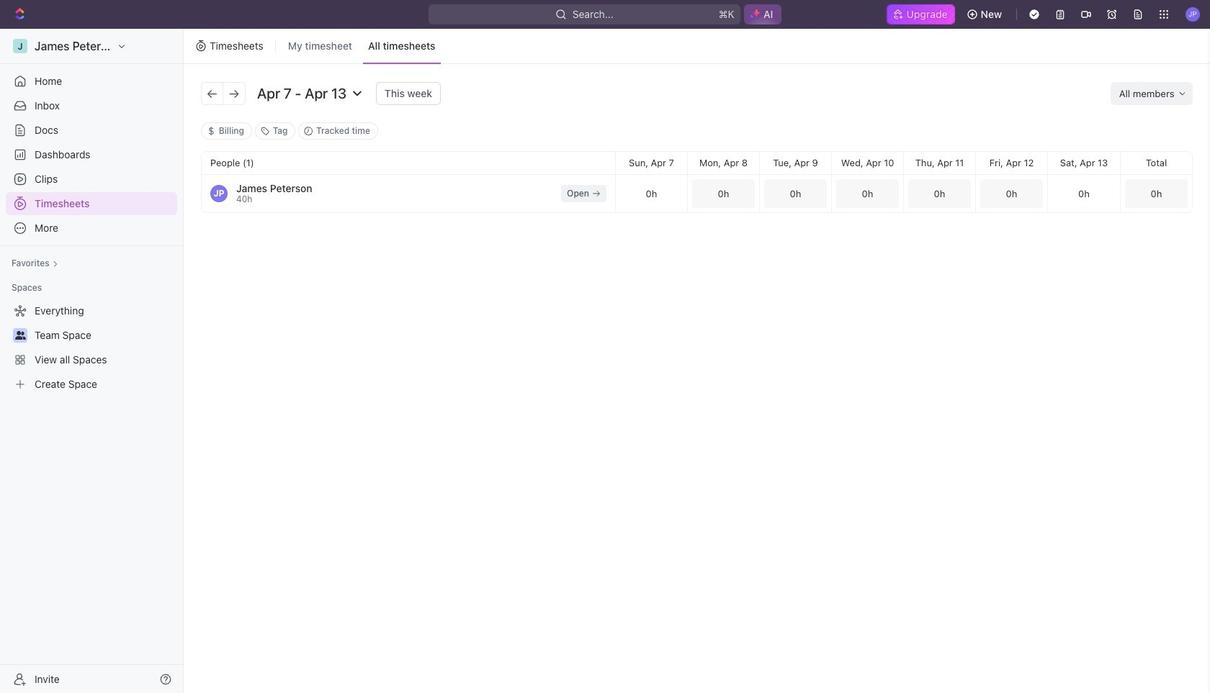 Task type: vqa. For each thing, say whether or not it's contained in the screenshot.
James Peterson's Workspace, , ELEMENT
yes



Task type: locate. For each thing, give the bounding box(es) containing it.
tree
[[6, 300, 177, 396]]

user group image
[[15, 331, 26, 340]]



Task type: describe. For each thing, give the bounding box(es) containing it.
james peterson, , element
[[210, 185, 228, 202]]

tree inside the sidebar navigation
[[6, 300, 177, 396]]

sidebar navigation
[[0, 29, 187, 694]]

james peterson's workspace, , element
[[13, 39, 27, 53]]



